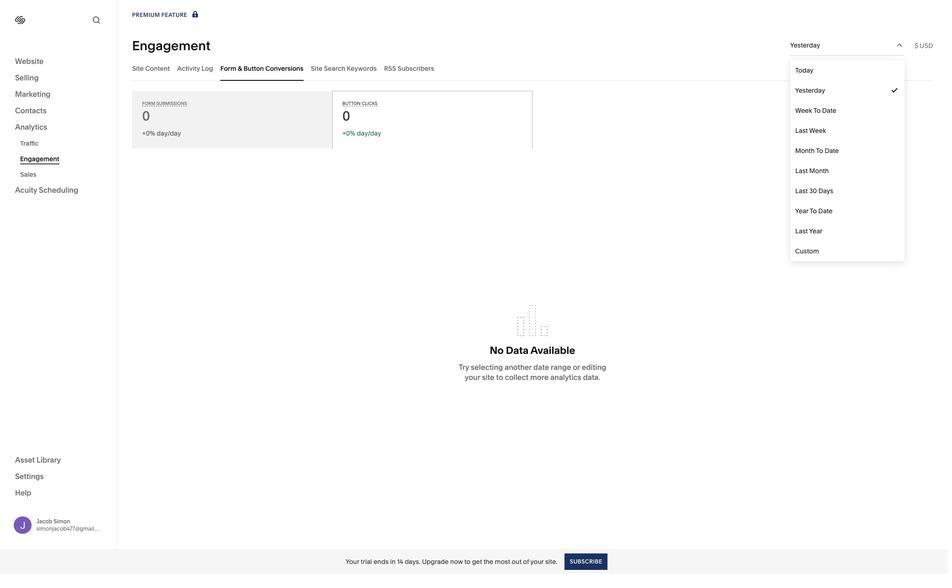 Task type: describe. For each thing, give the bounding box(es) containing it.
last 30 days
[[796, 187, 834, 195]]

jacob simon simonjacob477@gmail.com
[[36, 518, 107, 533]]

to for week
[[814, 107, 821, 115]]

selecting
[[471, 363, 503, 372]]

your trial ends in 14 days. upgrade now to get the most out of your site.
[[346, 558, 558, 566]]

range
[[551, 363, 571, 372]]

no
[[490, 345, 504, 357]]

form for 0
[[142, 101, 155, 106]]

subscribe
[[570, 559, 603, 565]]

ends
[[374, 558, 389, 566]]

0 vertical spatial month
[[796, 147, 815, 155]]

more
[[530, 373, 549, 382]]

the
[[484, 558, 494, 566]]

premium feature
[[132, 11, 187, 18]]

to for year
[[810, 207, 817, 215]]

14
[[397, 558, 403, 566]]

activity log button
[[177, 56, 213, 81]]

date for month to date
[[825, 147, 839, 155]]

tab list containing site content
[[132, 56, 933, 81]]

year to date
[[796, 207, 833, 215]]

premium
[[132, 11, 160, 18]]

keywords
[[347, 64, 377, 72]]

your inside try selecting another date range or editing your site to collect more analytics data.
[[465, 373, 480, 382]]

site search keywords
[[311, 64, 377, 72]]

acuity scheduling
[[15, 186, 78, 195]]

website
[[15, 57, 44, 66]]

1 vertical spatial week
[[810, 127, 826, 135]]

subscribe button
[[565, 554, 608, 570]]

simonjacob477@gmail.com
[[36, 526, 107, 533]]

help link
[[15, 488, 31, 498]]

0 vertical spatial year
[[796, 207, 809, 215]]

usd
[[920, 41, 933, 50]]

30
[[810, 187, 817, 195]]

last week
[[796, 127, 826, 135]]

to for month
[[816, 147, 824, 155]]

try
[[459, 363, 469, 372]]

0% for form submissions 0 0% day/day
[[146, 129, 155, 138]]

traffic
[[20, 139, 39, 148]]

your
[[346, 558, 359, 566]]

button inside button clicks 0 0% day/day
[[343, 101, 361, 106]]

clicks
[[362, 101, 378, 106]]

days.
[[405, 558, 421, 566]]

rss
[[384, 64, 396, 72]]

out
[[512, 558, 522, 566]]

0 horizontal spatial engagement
[[20, 155, 59, 163]]

sales
[[20, 171, 36, 179]]

no data available
[[490, 345, 575, 357]]

submissions
[[156, 101, 187, 106]]

search
[[324, 64, 345, 72]]

form submissions 0 0% day/day
[[142, 101, 187, 138]]

editing
[[582, 363, 607, 372]]

custom
[[796, 247, 819, 256]]

or
[[573, 363, 580, 372]]

available
[[531, 345, 575, 357]]

contacts
[[15, 106, 47, 115]]

date for week to date
[[822, 107, 837, 115]]

day/day for button clicks 0 0% day/day
[[357, 129, 381, 138]]

get
[[472, 558, 482, 566]]

analytics
[[15, 123, 47, 132]]

traffic link
[[20, 136, 107, 151]]

$ usd
[[915, 41, 933, 50]]

day/day for form submissions 0 0% day/day
[[157, 129, 181, 138]]

settings
[[15, 472, 44, 481]]

trial
[[361, 558, 372, 566]]

1 vertical spatial your
[[531, 558, 544, 566]]

site.
[[545, 558, 558, 566]]

month to date
[[796, 147, 839, 155]]

feature
[[162, 11, 187, 18]]

conversions
[[265, 64, 304, 72]]

form for button
[[220, 64, 236, 72]]

subscribers
[[398, 64, 434, 72]]

last for last week
[[796, 127, 808, 135]]

yesterday inside button
[[791, 41, 820, 49]]



Task type: vqa. For each thing, say whether or not it's contained in the screenshot.
TRY SELECTING ANOTHER DATE RANGE OR SHARING YOUR SITE TO COLLECT MORE ANALYTICS DATA.
no



Task type: locate. For each thing, give the bounding box(es) containing it.
in
[[390, 558, 396, 566]]

last for last 30 days
[[796, 187, 808, 195]]

0 vertical spatial date
[[822, 107, 837, 115]]

content
[[145, 64, 170, 72]]

another
[[505, 363, 532, 372]]

2 day/day from the left
[[357, 129, 381, 138]]

engagement down the traffic on the left top of the page
[[20, 155, 59, 163]]

your
[[465, 373, 480, 382], [531, 558, 544, 566]]

day/day inside button clicks 0 0% day/day
[[357, 129, 381, 138]]

0 vertical spatial engagement
[[132, 38, 211, 53]]

help
[[15, 489, 31, 498]]

log
[[202, 64, 213, 72]]

settings link
[[15, 472, 102, 483]]

1 0% from the left
[[146, 129, 155, 138]]

0%
[[146, 129, 155, 138], [346, 129, 355, 138]]

to up last week
[[814, 107, 821, 115]]

form inside button
[[220, 64, 236, 72]]

week up last week
[[796, 107, 813, 115]]

to left get
[[465, 558, 471, 566]]

1 vertical spatial button
[[343, 101, 361, 106]]

1 vertical spatial yesterday
[[796, 86, 825, 95]]

year down year to date
[[809, 227, 823, 236]]

now
[[450, 558, 463, 566]]

1 horizontal spatial your
[[531, 558, 544, 566]]

engagement
[[132, 38, 211, 53], [20, 155, 59, 163]]

date up last month
[[825, 147, 839, 155]]

analytics
[[551, 373, 582, 382]]

0 horizontal spatial 0
[[142, 108, 150, 124]]

rss subscribers
[[384, 64, 434, 72]]

1 horizontal spatial site
[[311, 64, 323, 72]]

form
[[220, 64, 236, 72], [142, 101, 155, 106]]

0 horizontal spatial year
[[796, 207, 809, 215]]

0 vertical spatial your
[[465, 373, 480, 382]]

0 horizontal spatial button
[[244, 64, 264, 72]]

2 0 from the left
[[343, 108, 350, 124]]

try selecting another date range or editing your site to collect more analytics data.
[[459, 363, 607, 382]]

asset library link
[[15, 455, 102, 466]]

0
[[142, 108, 150, 124], [343, 108, 350, 124]]

analytics link
[[15, 122, 102, 133]]

month down last week
[[796, 147, 815, 155]]

1 vertical spatial form
[[142, 101, 155, 106]]

1 vertical spatial to
[[465, 558, 471, 566]]

1 vertical spatial to
[[816, 147, 824, 155]]

0 vertical spatial form
[[220, 64, 236, 72]]

2 vertical spatial date
[[819, 207, 833, 215]]

0% for button clicks 0 0% day/day
[[346, 129, 355, 138]]

month
[[796, 147, 815, 155], [810, 167, 829, 175]]

engagement link
[[20, 151, 107, 167]]

day/day down clicks
[[357, 129, 381, 138]]

3 last from the top
[[796, 187, 808, 195]]

last left 30
[[796, 187, 808, 195]]

2 vertical spatial to
[[810, 207, 817, 215]]

to down 30
[[810, 207, 817, 215]]

to inside try selecting another date range or editing your site to collect more analytics data.
[[496, 373, 503, 382]]

0 inside form submissions 0 0% day/day
[[142, 108, 150, 124]]

day/day inside form submissions 0 0% day/day
[[157, 129, 181, 138]]

sales link
[[20, 167, 107, 182]]

1 horizontal spatial day/day
[[357, 129, 381, 138]]

last up custom
[[796, 227, 808, 236]]

form left submissions
[[142, 101, 155, 106]]

1 vertical spatial month
[[810, 167, 829, 175]]

date up last week
[[822, 107, 837, 115]]

0 vertical spatial week
[[796, 107, 813, 115]]

0 horizontal spatial 0%
[[146, 129, 155, 138]]

date
[[534, 363, 549, 372]]

1 vertical spatial year
[[809, 227, 823, 236]]

0% inside form submissions 0 0% day/day
[[146, 129, 155, 138]]

0 inside button clicks 0 0% day/day
[[343, 108, 350, 124]]

1 0 from the left
[[142, 108, 150, 124]]

site content button
[[132, 56, 170, 81]]

activity log
[[177, 64, 213, 72]]

asset library
[[15, 456, 61, 465]]

year up last year
[[796, 207, 809, 215]]

0 for button clicks 0 0% day/day
[[343, 108, 350, 124]]

1 vertical spatial engagement
[[20, 155, 59, 163]]

0 horizontal spatial site
[[132, 64, 144, 72]]

site left search
[[311, 64, 323, 72]]

0 horizontal spatial form
[[142, 101, 155, 106]]

button right "&"
[[244, 64, 264, 72]]

day/day
[[157, 129, 181, 138], [357, 129, 381, 138]]

site for site search keywords
[[311, 64, 323, 72]]

button
[[244, 64, 264, 72], [343, 101, 361, 106]]

to
[[814, 107, 821, 115], [816, 147, 824, 155], [810, 207, 817, 215]]

yesterday
[[791, 41, 820, 49], [796, 86, 825, 95]]

library
[[37, 456, 61, 465]]

selling link
[[15, 73, 102, 84]]

collect
[[505, 373, 529, 382]]

site search keywords button
[[311, 56, 377, 81]]

0 vertical spatial to
[[496, 373, 503, 382]]

4 last from the top
[[796, 227, 808, 236]]

2 last from the top
[[796, 167, 808, 175]]

upgrade
[[422, 558, 449, 566]]

last for last year
[[796, 227, 808, 236]]

data.
[[583, 373, 601, 382]]

2 0% from the left
[[346, 129, 355, 138]]

date down days
[[819, 207, 833, 215]]

button left clicks
[[343, 101, 361, 106]]

&
[[238, 64, 242, 72]]

last month
[[796, 167, 829, 175]]

form inside form submissions 0 0% day/day
[[142, 101, 155, 106]]

yesterday up today
[[791, 41, 820, 49]]

last up last 30 days
[[796, 167, 808, 175]]

simon
[[54, 518, 70, 525]]

month down month to date
[[810, 167, 829, 175]]

days
[[819, 187, 834, 195]]

week to date
[[796, 107, 837, 115]]

date for year to date
[[819, 207, 833, 215]]

week up month to date
[[810, 127, 826, 135]]

2 site from the left
[[311, 64, 323, 72]]

last down week to date
[[796, 127, 808, 135]]

to
[[496, 373, 503, 382], [465, 558, 471, 566]]

data
[[506, 345, 529, 357]]

site left content
[[132, 64, 144, 72]]

0 vertical spatial yesterday
[[791, 41, 820, 49]]

button inside button
[[244, 64, 264, 72]]

premium feature button
[[132, 10, 200, 20]]

activity
[[177, 64, 200, 72]]

1 horizontal spatial year
[[809, 227, 823, 236]]

day/day down submissions
[[157, 129, 181, 138]]

site inside site search keywords "button"
[[311, 64, 323, 72]]

1 site from the left
[[132, 64, 144, 72]]

yesterday button
[[791, 35, 905, 55]]

1 day/day from the left
[[157, 129, 181, 138]]

1 horizontal spatial 0%
[[346, 129, 355, 138]]

of
[[523, 558, 529, 566]]

marketing link
[[15, 89, 102, 100]]

1 horizontal spatial form
[[220, 64, 236, 72]]

acuity
[[15, 186, 37, 195]]

site content
[[132, 64, 170, 72]]

1 horizontal spatial engagement
[[132, 38, 211, 53]]

tab list
[[132, 56, 933, 81]]

0% inside button clicks 0 0% day/day
[[346, 129, 355, 138]]

week
[[796, 107, 813, 115], [810, 127, 826, 135]]

1 last from the top
[[796, 127, 808, 135]]

rss subscribers button
[[384, 56, 434, 81]]

form & button conversions button
[[220, 56, 304, 81]]

jacob
[[36, 518, 52, 525]]

your down the try
[[465, 373, 480, 382]]

to right site
[[496, 373, 503, 382]]

last for last month
[[796, 167, 808, 175]]

1 horizontal spatial button
[[343, 101, 361, 106]]

0 vertical spatial to
[[814, 107, 821, 115]]

site for site content
[[132, 64, 144, 72]]

0 for form submissions 0 0% day/day
[[142, 108, 150, 124]]

yesterday up week to date
[[796, 86, 825, 95]]

last year
[[796, 227, 823, 236]]

form left "&"
[[220, 64, 236, 72]]

$
[[915, 41, 919, 50]]

0 horizontal spatial to
[[465, 558, 471, 566]]

0 vertical spatial button
[[244, 64, 264, 72]]

your right of
[[531, 558, 544, 566]]

button clicks 0 0% day/day
[[343, 101, 381, 138]]

site
[[132, 64, 144, 72], [311, 64, 323, 72]]

0 horizontal spatial your
[[465, 373, 480, 382]]

today
[[796, 66, 814, 75]]

acuity scheduling link
[[15, 185, 102, 196]]

engagement up content
[[132, 38, 211, 53]]

0 horizontal spatial day/day
[[157, 129, 181, 138]]

date
[[822, 107, 837, 115], [825, 147, 839, 155], [819, 207, 833, 215]]

1 horizontal spatial to
[[496, 373, 503, 382]]

form & button conversions
[[220, 64, 304, 72]]

most
[[495, 558, 510, 566]]

asset
[[15, 456, 35, 465]]

1 vertical spatial date
[[825, 147, 839, 155]]

to up last month
[[816, 147, 824, 155]]

1 horizontal spatial 0
[[343, 108, 350, 124]]

selling
[[15, 73, 39, 82]]

marketing
[[15, 90, 51, 99]]

site inside site content button
[[132, 64, 144, 72]]

site
[[482, 373, 495, 382]]

contacts link
[[15, 106, 102, 117]]

scheduling
[[39, 186, 78, 195]]



